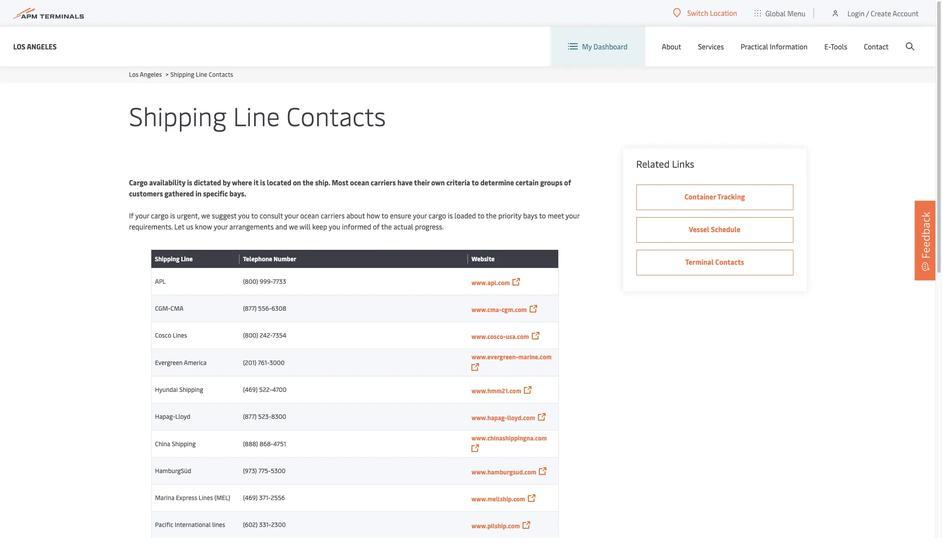 Task type: vqa. For each thing, say whether or not it's contained in the screenshot.
the topmost contacts
yes



Task type: locate. For each thing, give the bounding box(es) containing it.
of down how
[[373, 222, 380, 231]]

1 horizontal spatial you
[[329, 222, 341, 231]]

0 horizontal spatial los angeles link
[[13, 41, 57, 52]]

terminal contacts
[[686, 257, 745, 267]]

2 vertical spatial contacts
[[716, 257, 745, 267]]

1 horizontal spatial ocean
[[350, 177, 369, 187]]

of
[[565, 177, 572, 187], [373, 222, 380, 231]]

contacts inside terminal contacts link
[[716, 257, 745, 267]]

1 vertical spatial (469)
[[243, 494, 258, 502]]

angeles for los angeles
[[27, 41, 57, 51]]

0 horizontal spatial ocean
[[300, 211, 319, 220]]

contacts
[[209, 70, 233, 79], [287, 98, 386, 133], [716, 257, 745, 267]]

login
[[848, 8, 865, 18]]

china shipping
[[155, 439, 196, 448]]

to right "bays"
[[540, 211, 546, 220]]

(800) left 999-
[[243, 277, 258, 286]]

shipping right "hyundai"
[[179, 385, 203, 394]]

0 horizontal spatial we
[[201, 211, 210, 220]]

4751
[[273, 439, 286, 448]]

2 horizontal spatial contacts
[[716, 257, 745, 267]]

account
[[893, 8, 919, 18]]

1 horizontal spatial los
[[129, 70, 139, 79]]

2 horizontal spatial the
[[486, 211, 497, 220]]

line for shipping line contacts
[[233, 98, 280, 133]]

international
[[175, 520, 211, 529]]

your up progress.
[[413, 211, 427, 220]]

(800) 999-7733
[[243, 277, 286, 286]]

1 vertical spatial of
[[373, 222, 380, 231]]

1 horizontal spatial carriers
[[371, 177, 396, 187]]

6308
[[272, 304, 286, 313]]

(201)
[[243, 358, 257, 367]]

shipping right >
[[171, 70, 194, 79]]

angeles for los angeles > shipping line contacts
[[140, 70, 162, 79]]

2 (800) from the top
[[243, 331, 258, 339]]

0 vertical spatial ocean
[[350, 177, 369, 187]]

0 vertical spatial carriers
[[371, 177, 396, 187]]

www.pilship.com link
[[472, 522, 520, 530]]

0 horizontal spatial cargo
[[151, 211, 169, 220]]

ocean inside if your cargo is urgent, we suggest you to consult your ocean carriers about how to ensure your cargo is loaded to the priority bays to meet your requirements. let us know your arrangements and we will keep you informed of the actual progress.
[[300, 211, 319, 220]]

2 cargo from the left
[[429, 211, 447, 220]]

my dashboard button
[[568, 26, 628, 66]]

your down suggest
[[214, 222, 228, 231]]

marine.com
[[519, 353, 552, 361]]

your right if
[[135, 211, 149, 220]]

0 vertical spatial we
[[201, 211, 210, 220]]

lines right cosco on the bottom of the page
[[173, 331, 187, 339]]

cargo up progress.
[[429, 211, 447, 220]]

(469) for (469) 522-4700
[[243, 385, 258, 394]]

1 vertical spatial the
[[486, 211, 497, 220]]

ocean right most
[[350, 177, 369, 187]]

gathered
[[165, 188, 194, 198]]

we left will
[[289, 222, 298, 231]]

is up let
[[170, 211, 175, 220]]

0 horizontal spatial you
[[238, 211, 250, 220]]

create
[[871, 8, 892, 18]]

1 vertical spatial (800)
[[243, 331, 258, 339]]

775-
[[259, 467, 271, 475]]

1 horizontal spatial line
[[196, 70, 207, 79]]

carriers inside if your cargo is urgent, we suggest you to consult your ocean carriers about how to ensure your cargo is loaded to the priority bays to meet your requirements. let us know your arrangements and we will keep you informed of the actual progress.
[[321, 211, 345, 220]]

to inside cargo availability is dictated by where it is located on the ship. most ocean carriers have their own criteria to determine certain groups of customers gathered in specific bays.
[[472, 177, 479, 187]]

shipping line
[[155, 255, 193, 263]]

arrangements
[[230, 222, 274, 231]]

carriers inside cargo availability is dictated by where it is located on the ship. most ocean carriers have their own criteria to determine certain groups of customers gathered in specific bays.
[[371, 177, 396, 187]]

www.apl.com link
[[472, 278, 510, 287]]

0 vertical spatial angeles
[[27, 41, 57, 51]]

availability
[[149, 177, 186, 187]]

ensure
[[390, 211, 412, 220]]

www.evergreen-marine.com
[[472, 353, 552, 361]]

hapag-lloyd
[[155, 412, 191, 421]]

angeles
[[27, 41, 57, 51], [140, 70, 162, 79]]

website
[[472, 255, 495, 263]]

www.cosco-usa.com
[[472, 332, 529, 341]]

0 vertical spatial (800)
[[243, 277, 258, 286]]

about button
[[662, 26, 682, 66]]

ship.
[[315, 177, 330, 187]]

(800) left 242-
[[243, 331, 258, 339]]

(877) left 523-
[[243, 412, 257, 421]]

2 (469) from the top
[[243, 494, 258, 502]]

7733
[[273, 277, 286, 286]]

1 vertical spatial los
[[129, 70, 139, 79]]

www.cma-
[[472, 305, 502, 314]]

meet
[[548, 211, 564, 220]]

shipping
[[171, 70, 194, 79], [129, 98, 227, 133], [155, 255, 180, 263], [179, 385, 203, 394], [172, 439, 196, 448]]

/
[[867, 8, 870, 18]]

242-
[[260, 331, 273, 339]]

1 vertical spatial angeles
[[140, 70, 162, 79]]

suggest
[[212, 211, 237, 220]]

522-
[[259, 385, 272, 394]]

will
[[300, 222, 311, 231]]

1 horizontal spatial the
[[382, 222, 392, 231]]

0 vertical spatial lines
[[173, 331, 187, 339]]

carriers left have
[[371, 177, 396, 187]]

(800) for (800) 242-7354
[[243, 331, 258, 339]]

(469) for (469) 371-2556
[[243, 494, 258, 502]]

in
[[196, 188, 202, 198]]

lloyd.com
[[508, 413, 536, 422]]

1 vertical spatial you
[[329, 222, 341, 231]]

where
[[232, 177, 252, 187]]

0 horizontal spatial carriers
[[321, 211, 345, 220]]

hyundai
[[155, 385, 178, 394]]

0 vertical spatial los angeles link
[[13, 41, 57, 52]]

you
[[238, 211, 250, 220], [329, 222, 341, 231]]

1 vertical spatial we
[[289, 222, 298, 231]]

0 horizontal spatial the
[[303, 177, 314, 187]]

(469) left 522-
[[243, 385, 258, 394]]

know
[[195, 222, 212, 231]]

2 horizontal spatial line
[[233, 98, 280, 133]]

2 vertical spatial the
[[382, 222, 392, 231]]

your
[[135, 211, 149, 220], [285, 211, 299, 220], [413, 211, 427, 220], [566, 211, 580, 220], [214, 222, 228, 231]]

marina
[[155, 494, 175, 502]]

global
[[766, 8, 786, 18]]

los for los angeles
[[13, 41, 25, 51]]

lines left (mel)
[[199, 494, 213, 502]]

(800) for (800) 999-7733
[[243, 277, 258, 286]]

you right the keep
[[329, 222, 341, 231]]

practical
[[741, 41, 769, 51]]

terminal contacts link
[[637, 250, 794, 275]]

priority
[[499, 211, 522, 220]]

tools
[[831, 41, 848, 51]]

us
[[186, 222, 194, 231]]

about
[[347, 211, 365, 220]]

0 vertical spatial of
[[565, 177, 572, 187]]

(469)
[[243, 385, 258, 394], [243, 494, 258, 502]]

ocean up will
[[300, 211, 319, 220]]

1 vertical spatial lines
[[199, 494, 213, 502]]

2 vertical spatial line
[[181, 255, 193, 263]]

cosco lines
[[155, 331, 187, 339]]

cargo up requirements.
[[151, 211, 169, 220]]

carriers up the keep
[[321, 211, 345, 220]]

requirements.
[[129, 222, 173, 231]]

1 horizontal spatial los angeles link
[[129, 70, 162, 79]]

0 horizontal spatial angeles
[[27, 41, 57, 51]]

1 vertical spatial line
[[233, 98, 280, 133]]

0 horizontal spatial los
[[13, 41, 25, 51]]

of right groups on the top right
[[565, 177, 572, 187]]

0 vertical spatial (469)
[[243, 385, 258, 394]]

2 (877) from the top
[[243, 412, 257, 421]]

own
[[432, 177, 445, 187]]

pacific international lines
[[155, 520, 225, 529]]

is left loaded
[[448, 211, 453, 220]]

www.hapag-lloyd.com
[[472, 413, 536, 422]]

vessel
[[690, 224, 710, 234]]

1 horizontal spatial contacts
[[287, 98, 386, 133]]

practical information button
[[741, 26, 808, 66]]

1 (469) from the top
[[243, 385, 258, 394]]

(469) left "371-"
[[243, 494, 258, 502]]

we up the know
[[201, 211, 210, 220]]

to right criteria at the left
[[472, 177, 479, 187]]

you up arrangements
[[238, 211, 250, 220]]

los for los angeles > shipping line contacts
[[129, 70, 139, 79]]

lines
[[173, 331, 187, 339], [199, 494, 213, 502]]

(877) left 556-
[[243, 304, 257, 313]]

(469) 371-2556
[[243, 494, 285, 502]]

0 vertical spatial the
[[303, 177, 314, 187]]

0 horizontal spatial line
[[181, 255, 193, 263]]

0 vertical spatial (877)
[[243, 304, 257, 313]]

1 (800) from the top
[[243, 277, 258, 286]]

shipping down los angeles > shipping line contacts
[[129, 98, 227, 133]]

1 horizontal spatial of
[[565, 177, 572, 187]]

line
[[196, 70, 207, 79], [233, 98, 280, 133], [181, 255, 193, 263]]

www.hamburgsud.com
[[472, 468, 537, 476]]

0 vertical spatial you
[[238, 211, 250, 220]]

0 horizontal spatial of
[[373, 222, 380, 231]]

1 horizontal spatial cargo
[[429, 211, 447, 220]]

the
[[303, 177, 314, 187], [486, 211, 497, 220], [382, 222, 392, 231]]

the right "on"
[[303, 177, 314, 187]]

1 horizontal spatial lines
[[199, 494, 213, 502]]

loaded
[[455, 211, 476, 220]]

switch location
[[688, 8, 738, 18]]

services
[[699, 41, 725, 51]]

1 vertical spatial carriers
[[321, 211, 345, 220]]

1 vertical spatial ocean
[[300, 211, 319, 220]]

0 vertical spatial los
[[13, 41, 25, 51]]

your up and
[[285, 211, 299, 220]]

www.hmm21.com link
[[472, 386, 522, 395]]

to right loaded
[[478, 211, 485, 220]]

login / create account link
[[832, 0, 919, 26]]

practical information
[[741, 41, 808, 51]]

0 horizontal spatial contacts
[[209, 70, 233, 79]]

the left priority
[[486, 211, 497, 220]]

(800) 242-7354
[[243, 331, 287, 339]]

services button
[[699, 26, 725, 66]]

express
[[176, 494, 197, 502]]

the left actual
[[382, 222, 392, 231]]

5300
[[271, 467, 286, 475]]

1 (877) from the top
[[243, 304, 257, 313]]

your right meet
[[566, 211, 580, 220]]

hamburgsüd
[[155, 467, 191, 475]]

shipping up apl
[[155, 255, 180, 263]]

1 horizontal spatial angeles
[[140, 70, 162, 79]]

keep
[[313, 222, 328, 231]]

0 vertical spatial line
[[196, 70, 207, 79]]

1 vertical spatial (877)
[[243, 412, 257, 421]]

evergreen america
[[155, 358, 207, 367]]



Task type: describe. For each thing, give the bounding box(es) containing it.
specific
[[203, 188, 228, 198]]

location
[[711, 8, 738, 18]]

feedback button
[[916, 201, 938, 280]]

www.evergreen-marine.com link
[[472, 353, 552, 361]]

cargo availability is dictated by where it is located on the ship. most ocean carriers have their own criteria to determine certain groups of customers gathered in specific bays.
[[129, 177, 572, 198]]

bays.
[[230, 188, 246, 198]]

global menu button
[[747, 0, 815, 26]]

telephone
[[243, 255, 273, 263]]

hapag-
[[155, 412, 175, 421]]

1 vertical spatial los angeles link
[[129, 70, 162, 79]]

www.hapag-lloyd.com link
[[472, 413, 536, 422]]

to up arrangements
[[251, 211, 258, 220]]

america
[[184, 358, 207, 367]]

bays
[[524, 211, 538, 220]]

contact button
[[865, 26, 889, 66]]

1 vertical spatial contacts
[[287, 98, 386, 133]]

menu
[[788, 8, 806, 18]]

actual
[[394, 222, 414, 231]]

telephone number
[[243, 255, 297, 263]]

(888) 868-4751
[[243, 439, 286, 448]]

www.cosco-usa.com link
[[472, 332, 529, 341]]

523-
[[258, 412, 271, 421]]

(602)
[[243, 520, 258, 529]]

(877) for (877) 556-6308
[[243, 304, 257, 313]]

(888)
[[243, 439, 258, 448]]

switch
[[688, 8, 709, 18]]

about
[[662, 41, 682, 51]]

by
[[223, 177, 231, 187]]

868-
[[260, 439, 274, 448]]

761-
[[258, 358, 270, 367]]

www.cma-cgm.com link
[[472, 305, 527, 314]]

is right it
[[260, 177, 266, 187]]

371-
[[259, 494, 271, 502]]

consult
[[260, 211, 283, 220]]

progress.
[[415, 222, 444, 231]]

let
[[174, 222, 185, 231]]

www.hapag-
[[472, 413, 508, 422]]

groups
[[541, 177, 563, 187]]

shipping line contacts
[[129, 98, 386, 133]]

located
[[267, 177, 292, 187]]

www.mellship.com
[[472, 495, 526, 503]]

and
[[276, 222, 287, 231]]

usa.com
[[506, 332, 529, 341]]

>
[[166, 70, 169, 79]]

of inside if your cargo is urgent, we suggest you to consult your ocean carriers about how to ensure your cargo is loaded to the priority bays to meet your requirements. let us know your arrangements and we will keep you informed of the actual progress.
[[373, 222, 380, 231]]

los angeles
[[13, 41, 57, 51]]

it
[[254, 177, 259, 187]]

www.chinashippingna.com link
[[472, 434, 547, 442]]

china
[[155, 439, 170, 448]]

www.hmm21.com
[[472, 386, 522, 395]]

the inside cargo availability is dictated by where it is located on the ship. most ocean carriers have their own criteria to determine certain groups of customers gathered in specific bays.
[[303, 177, 314, 187]]

(877) 523-8300
[[243, 412, 286, 421]]

of inside cargo availability is dictated by where it is located on the ship. most ocean carriers have their own criteria to determine certain groups of customers gathered in specific bays.
[[565, 177, 572, 187]]

0 vertical spatial contacts
[[209, 70, 233, 79]]

tracking
[[718, 192, 746, 201]]

line for shipping line
[[181, 255, 193, 263]]

to right how
[[382, 211, 389, 220]]

lloyd
[[175, 412, 191, 421]]

www.evergreen-
[[472, 353, 519, 361]]

(602) 331-2300
[[243, 520, 286, 529]]

hyundai shipping
[[155, 385, 203, 394]]

related
[[637, 157, 670, 170]]

have
[[398, 177, 413, 187]]

0 horizontal spatial lines
[[173, 331, 187, 339]]

informed
[[342, 222, 372, 231]]

shipping right china
[[172, 439, 196, 448]]

is up gathered
[[187, 177, 192, 187]]

certain
[[516, 177, 539, 187]]

1 horizontal spatial we
[[289, 222, 298, 231]]

lines
[[212, 520, 225, 529]]

(mel)
[[215, 494, 231, 502]]

e-tools button
[[825, 26, 848, 66]]

3000
[[270, 358, 285, 367]]

2556
[[271, 494, 285, 502]]

number
[[274, 255, 297, 263]]

pacific
[[155, 520, 173, 529]]

dictated
[[194, 177, 221, 187]]

if
[[129, 211, 134, 220]]

switch location button
[[674, 8, 738, 18]]

container
[[685, 192, 717, 201]]

www.mellship.com link
[[472, 495, 526, 503]]

apl
[[155, 277, 166, 286]]

(877) for (877) 523-8300
[[243, 412, 257, 421]]

(469) 522-4700
[[243, 385, 287, 394]]

e-
[[825, 41, 831, 51]]

evergreen
[[155, 358, 183, 367]]

1 cargo from the left
[[151, 211, 169, 220]]

container tracking
[[685, 192, 746, 201]]

links
[[673, 157, 695, 170]]

ocean inside cargo availability is dictated by where it is located on the ship. most ocean carriers have their own criteria to determine certain groups of customers gathered in specific bays.
[[350, 177, 369, 187]]

www.apl.com
[[472, 278, 510, 287]]



